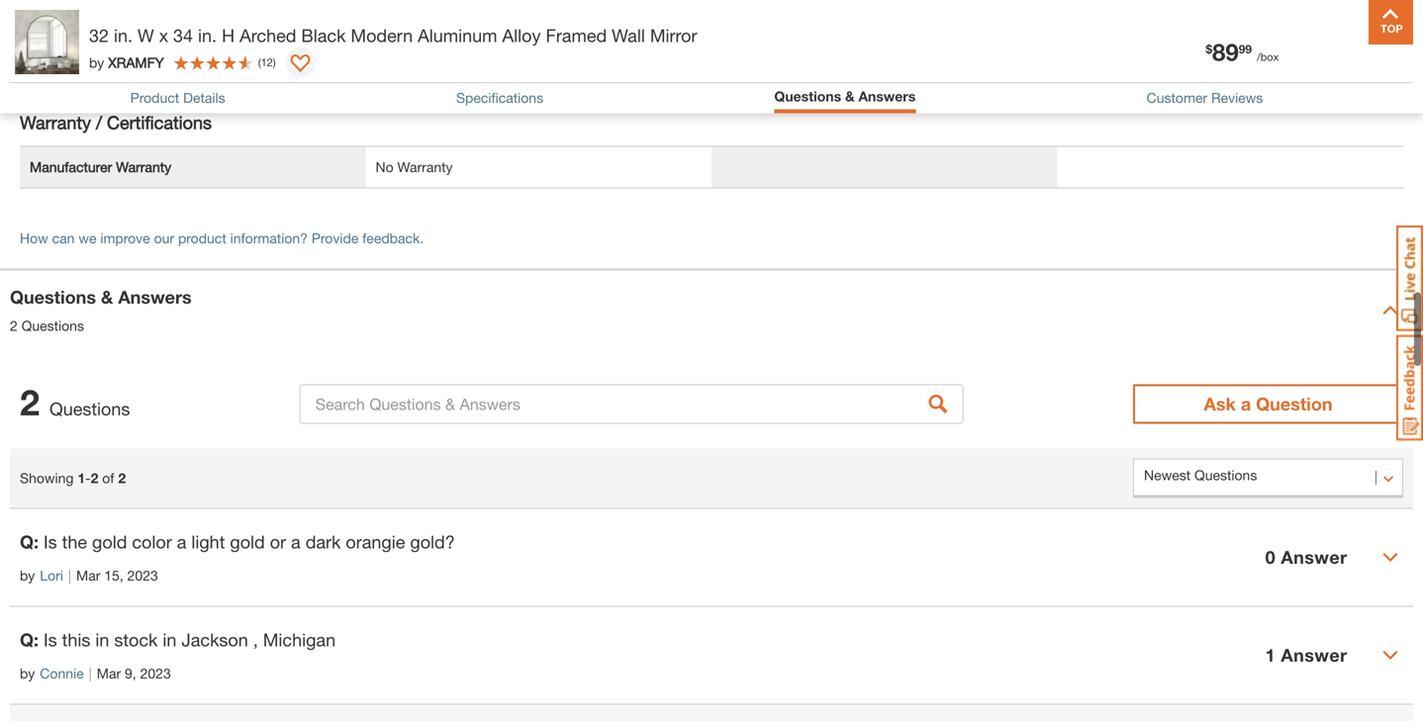 Task type: describe. For each thing, give the bounding box(es) containing it.
0 horizontal spatial 1
[[78, 470, 85, 487]]

answer for 0 answer
[[1282, 547, 1348, 568]]

2023 for color
[[127, 568, 158, 584]]

(
[[258, 56, 261, 69]]

answers for questions & answers
[[859, 88, 916, 104]]

| for the
[[68, 568, 71, 584]]

customer
[[1147, 90, 1208, 106]]

our
[[154, 230, 174, 246]]

wall
[[612, 25, 645, 46]]

q: is the gold color a light gold or a dark orangie gold?
[[20, 532, 455, 553]]

customer reviews
[[1147, 90, 1264, 106]]

details
[[183, 90, 225, 106]]

questions element
[[10, 508, 1414, 705]]

answers for questions & answers 2 questions
[[118, 287, 192, 308]]

2 gold from the left
[[230, 532, 265, 553]]

ask a question
[[1204, 394, 1333, 415]]

Search Questions & Answers text field
[[300, 385, 964, 424]]

& for questions & answers 2 questions
[[101, 287, 113, 308]]

h
[[222, 25, 235, 46]]

34
[[173, 25, 193, 46]]

of
[[102, 470, 114, 487]]

is for is this in stock in jackson  , michigan
[[44, 630, 57, 651]]

feedback link image
[[1397, 335, 1424, 442]]

product
[[130, 90, 179, 106]]

90-
[[376, 20, 397, 37]]

a inside button
[[1241, 394, 1252, 415]]

caret image
[[1383, 550, 1399, 566]]

manufacturer
[[30, 159, 112, 175]]

| for this
[[89, 666, 92, 682]]

q: for q: is the gold color a light gold or a dark orangie gold?
[[20, 532, 39, 553]]

1 horizontal spatial a
[[291, 532, 301, 553]]

returnable
[[30, 20, 97, 37]]

0
[[1266, 547, 1276, 568]]

q: for q: is this in stock in jackson  , michigan
[[20, 630, 39, 651]]

manufacturer warranty
[[30, 159, 171, 175]]

the
[[62, 532, 87, 553]]

warranty / certifications
[[20, 112, 212, 133]]

lori
[[40, 568, 63, 584]]

reviews
[[1212, 90, 1264, 106]]

certifications
[[107, 112, 212, 133]]

connie button
[[40, 664, 84, 685]]

-
[[85, 470, 91, 487]]

& for questions & answers
[[846, 88, 855, 104]]

framed
[[546, 25, 607, 46]]

2 questions
[[20, 381, 130, 424]]

specifications
[[456, 90, 544, 106]]

99
[[1239, 42, 1253, 56]]

9,
[[125, 666, 136, 682]]

how can we improve our product information? provide feedback.
[[20, 230, 424, 246]]

orangie
[[346, 532, 405, 553]]

jackson
[[182, 630, 248, 651]]

dark
[[306, 532, 341, 553]]

no
[[376, 159, 394, 175]]

ask
[[1204, 394, 1236, 415]]

modern
[[351, 25, 413, 46]]

aluminum
[[418, 25, 498, 46]]

ask a question button
[[1134, 385, 1404, 424]]

caret image for 2
[[1383, 302, 1399, 318]]

lori button
[[40, 566, 63, 587]]

x
[[159, 25, 168, 46]]

or
[[270, 532, 286, 553]]

stock
[[114, 630, 158, 651]]

michigan
[[263, 630, 336, 651]]

mirror
[[650, 25, 698, 46]]

by for the
[[20, 568, 35, 584]]

mar for in
[[97, 666, 121, 682]]

w
[[138, 25, 154, 46]]

0 horizontal spatial warranty
[[20, 112, 91, 133]]

1 gold from the left
[[92, 532, 127, 553]]

gold?
[[410, 532, 455, 553]]

by xramfy
[[89, 54, 164, 71]]

2023 for stock
[[140, 666, 171, 682]]

questions & answers 2 questions
[[10, 287, 192, 334]]

black
[[301, 25, 346, 46]]



Task type: vqa. For each thing, say whether or not it's contained in the screenshot.
Manufacturer Warranty on the top
yes



Task type: locate. For each thing, give the bounding box(es) containing it.
top button
[[1369, 0, 1414, 45]]

feedback.
[[363, 230, 424, 246]]

by lori | mar 15, 2023
[[20, 568, 158, 584]]

2 caret image from the top
[[1383, 648, 1399, 664]]

15,
[[104, 568, 123, 584]]

0 vertical spatial mar
[[76, 568, 100, 584]]

questions & answers
[[775, 88, 916, 104]]

|
[[68, 568, 71, 584], [89, 666, 92, 682]]

alloy
[[502, 25, 541, 46]]

questions inside the "2 questions"
[[50, 398, 130, 420]]

1 caret image from the top
[[1383, 302, 1399, 318]]

no warranty
[[376, 159, 453, 175]]

1 horizontal spatial |
[[89, 666, 92, 682]]

1
[[78, 470, 85, 487], [1266, 645, 1276, 666]]

product details button
[[130, 90, 225, 106], [130, 90, 225, 106]]

in.
[[114, 25, 133, 46], [198, 25, 217, 46]]

improve
[[100, 230, 150, 246]]

)
[[273, 56, 276, 69]]

0 vertical spatial |
[[68, 568, 71, 584]]

is for is the gold color a light gold or a dark orangie gold?
[[44, 532, 57, 553]]

mar left 15,
[[76, 568, 100, 584]]

warranty for manufacturer warranty
[[116, 159, 171, 175]]

2023 right 15,
[[127, 568, 158, 584]]

1 left of
[[78, 470, 85, 487]]

89
[[1213, 38, 1239, 66]]

product
[[178, 230, 226, 246]]

1 vertical spatial mar
[[97, 666, 121, 682]]

answer down 0 answer
[[1282, 645, 1348, 666]]

day
[[397, 20, 421, 37]]

by for this
[[20, 666, 35, 682]]

32 in. w x 34 in. h arched black modern aluminum alloy framed wall mirror
[[89, 25, 698, 46]]

/box
[[1258, 50, 1279, 63]]

2 answer from the top
[[1282, 645, 1348, 666]]

specifications button
[[456, 90, 544, 106], [456, 90, 544, 106]]

q: left the
[[20, 532, 39, 553]]

xramfy
[[108, 54, 164, 71]]

0 vertical spatial &
[[846, 88, 855, 104]]

32
[[89, 25, 109, 46]]

in right stock
[[163, 630, 177, 651]]

caret image
[[1383, 302, 1399, 318], [1383, 648, 1399, 664]]

answer right the 0
[[1282, 547, 1348, 568]]

by
[[89, 54, 104, 71], [20, 568, 35, 584], [20, 666, 35, 682]]

0 horizontal spatial a
[[177, 532, 186, 553]]

gold up 15,
[[92, 532, 127, 553]]

showing
[[20, 470, 74, 487]]

1 vertical spatial caret image
[[1383, 648, 1399, 664]]

by left 'lori'
[[20, 568, 35, 584]]

1 horizontal spatial &
[[846, 88, 855, 104]]

a right the ask
[[1241, 394, 1252, 415]]

caret image inside questions element
[[1383, 648, 1399, 664]]

1 vertical spatial answer
[[1282, 645, 1348, 666]]

2 is from the top
[[44, 630, 57, 651]]

1 q: from the top
[[20, 532, 39, 553]]

is left this
[[44, 630, 57, 651]]

mar
[[76, 568, 100, 584], [97, 666, 121, 682]]

0 vertical spatial 1
[[78, 470, 85, 487]]

2 in. from the left
[[198, 25, 217, 46]]

2
[[10, 318, 18, 334], [20, 381, 40, 424], [91, 470, 98, 487], [118, 470, 126, 487]]

warranty for no warranty
[[398, 159, 453, 175]]

in. left w
[[114, 25, 133, 46]]

warranty
[[20, 112, 91, 133], [116, 159, 171, 175], [398, 159, 453, 175]]

1 vertical spatial 1
[[1266, 645, 1276, 666]]

| right 'lori'
[[68, 568, 71, 584]]

how can we improve our product information? provide feedback. link
[[20, 230, 424, 246]]

& inside questions & answers 2 questions
[[101, 287, 113, 308]]

/
[[96, 112, 102, 133]]

answer
[[1282, 547, 1348, 568], [1282, 645, 1348, 666]]

1 vertical spatial 2023
[[140, 666, 171, 682]]

caret image right 1 answer
[[1383, 648, 1399, 664]]

gold
[[92, 532, 127, 553], [230, 532, 265, 553]]

2023
[[127, 568, 158, 584], [140, 666, 171, 682]]

q: is this in stock in jackson  , michigan
[[20, 630, 336, 651]]

0 vertical spatial is
[[44, 532, 57, 553]]

1 vertical spatial |
[[89, 666, 92, 682]]

0 vertical spatial caret image
[[1383, 302, 1399, 318]]

connie
[[40, 666, 84, 682]]

2 in from the left
[[163, 630, 177, 651]]

1 in from the left
[[95, 630, 109, 651]]

1 horizontal spatial warranty
[[116, 159, 171, 175]]

0 vertical spatial answer
[[1282, 547, 1348, 568]]

provide
[[312, 230, 359, 246]]

0 horizontal spatial gold
[[92, 532, 127, 553]]

0 horizontal spatial answers
[[118, 287, 192, 308]]

product details
[[130, 90, 225, 106]]

product image image
[[15, 10, 79, 74]]

&
[[846, 88, 855, 104], [101, 287, 113, 308]]

by left connie
[[20, 666, 35, 682]]

0 vertical spatial q:
[[20, 532, 39, 553]]

2 horizontal spatial warranty
[[398, 159, 453, 175]]

arched
[[240, 25, 296, 46]]

12
[[261, 56, 273, 69]]

q: left this
[[20, 630, 39, 651]]

we
[[79, 230, 97, 246]]

1 horizontal spatial in.
[[198, 25, 217, 46]]

in right this
[[95, 630, 109, 651]]

2 inside questions & answers 2 questions
[[10, 318, 18, 334]]

customer reviews button
[[1147, 90, 1264, 106], [1147, 90, 1264, 106]]

by down 32
[[89, 54, 104, 71]]

caret image up feedback link image
[[1383, 302, 1399, 318]]

2 vertical spatial by
[[20, 666, 35, 682]]

in
[[95, 630, 109, 651], [163, 630, 177, 651]]

mar for gold
[[76, 568, 100, 584]]

$
[[1206, 42, 1213, 56]]

gold left or
[[230, 532, 265, 553]]

1 vertical spatial &
[[101, 287, 113, 308]]

0 horizontal spatial in.
[[114, 25, 133, 46]]

color
[[132, 532, 172, 553]]

0 vertical spatial by
[[89, 54, 104, 71]]

answers
[[859, 88, 916, 104], [118, 287, 192, 308]]

1 answer
[[1266, 645, 1348, 666]]

0 vertical spatial 2023
[[127, 568, 158, 584]]

display image
[[291, 54, 311, 74]]

warranty down certifications
[[116, 159, 171, 175]]

0 horizontal spatial in
[[95, 630, 109, 651]]

question
[[1257, 394, 1333, 415]]

1 horizontal spatial in
[[163, 630, 177, 651]]

questions & answers button
[[775, 88, 916, 108], [775, 88, 916, 104]]

a left 'light'
[[177, 532, 186, 553]]

1 horizontal spatial gold
[[230, 532, 265, 553]]

$ 89 99 /box
[[1206, 38, 1279, 66]]

warranty right no
[[398, 159, 453, 175]]

how
[[20, 230, 48, 246]]

a
[[1241, 394, 1252, 415], [177, 532, 186, 553], [291, 532, 301, 553]]

light
[[191, 532, 225, 553]]

1 is from the top
[[44, 532, 57, 553]]

1 in. from the left
[[114, 25, 133, 46]]

1 vertical spatial answers
[[118, 287, 192, 308]]

1 vertical spatial is
[[44, 630, 57, 651]]

2 horizontal spatial a
[[1241, 394, 1252, 415]]

1 answer from the top
[[1282, 547, 1348, 568]]

answer for 1 answer
[[1282, 645, 1348, 666]]

answers inside questions & answers 2 questions
[[118, 287, 192, 308]]

live chat image
[[1397, 226, 1424, 332]]

2023 right 9,
[[140, 666, 171, 682]]

( 12 )
[[258, 56, 276, 69]]

a right or
[[291, 532, 301, 553]]

can
[[52, 230, 75, 246]]

warranty left / on the left top
[[20, 112, 91, 133]]

1 down the 0
[[1266, 645, 1276, 666]]

information?
[[230, 230, 308, 246]]

is
[[44, 532, 57, 553], [44, 630, 57, 651]]

1 vertical spatial by
[[20, 568, 35, 584]]

2 q: from the top
[[20, 630, 39, 651]]

this
[[62, 630, 90, 651]]

mar left 9,
[[97, 666, 121, 682]]

q:
[[20, 532, 39, 553], [20, 630, 39, 651]]

showing 1 - 2 of 2
[[20, 470, 126, 487]]

0 horizontal spatial |
[[68, 568, 71, 584]]

in. left the h
[[198, 25, 217, 46]]

is left the
[[44, 532, 57, 553]]

caret image for 1 answer
[[1383, 648, 1399, 664]]

1 vertical spatial q:
[[20, 630, 39, 651]]

1 horizontal spatial 1
[[1266, 645, 1276, 666]]

0 vertical spatial answers
[[859, 88, 916, 104]]

1 horizontal spatial answers
[[859, 88, 916, 104]]

,
[[253, 630, 258, 651]]

1 inside questions element
[[1266, 645, 1276, 666]]

by connie | mar 9, 2023
[[20, 666, 171, 682]]

0 horizontal spatial &
[[101, 287, 113, 308]]

| right connie
[[89, 666, 92, 682]]

0 answer
[[1266, 547, 1348, 568]]

90-day
[[376, 20, 421, 37]]



